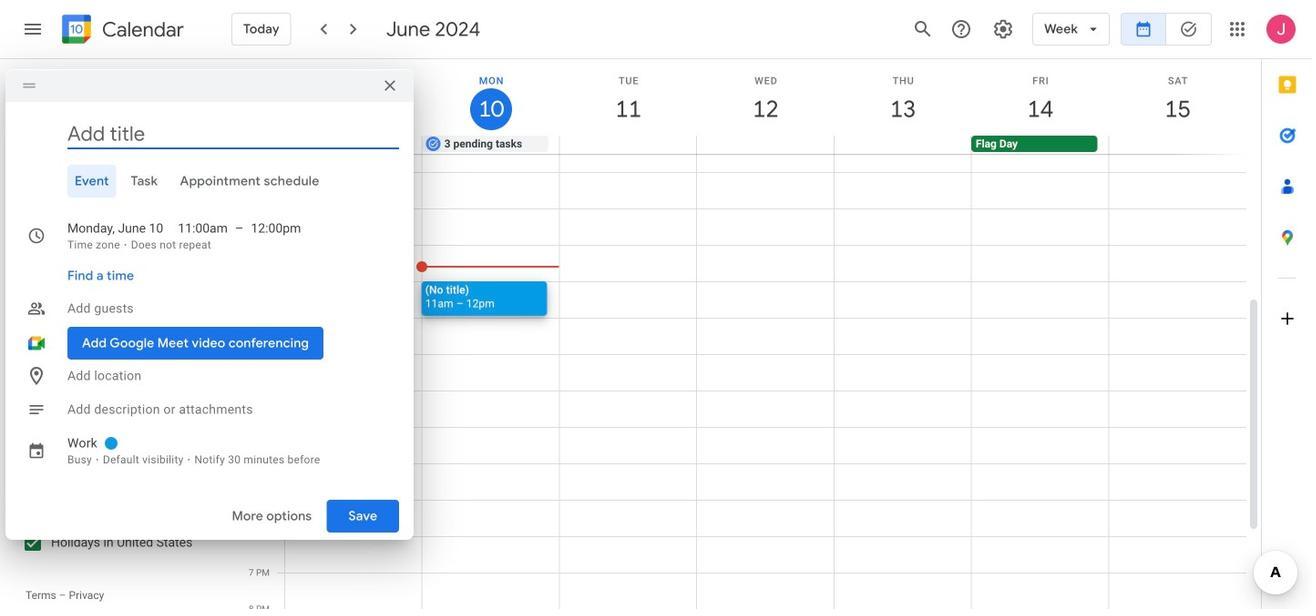 Task type: describe. For each thing, give the bounding box(es) containing it.
16 element
[[20, 246, 42, 268]]

4 element
[[76, 202, 98, 224]]

Add title text field
[[67, 120, 399, 148]]

20 element
[[132, 246, 154, 268]]

friday column header
[[157, 159, 185, 180]]

13 element
[[132, 224, 154, 246]]

my calendars list
[[4, 412, 226, 492]]

friday, june 14 element
[[972, 59, 1109, 136]]

14 element
[[160, 224, 182, 246]]

15 element
[[188, 224, 210, 246]]

11 element
[[76, 224, 98, 246]]

1 horizontal spatial tab list
[[1262, 59, 1312, 559]]

22 element
[[188, 246, 210, 268]]

8 element
[[188, 202, 210, 224]]

21 element
[[160, 246, 182, 268]]

may 29 element
[[104, 180, 126, 202]]

tuesday, june 11 element
[[560, 59, 697, 136]]

july 3 element
[[104, 290, 126, 312]]

calendar element
[[58, 11, 184, 51]]

1 element
[[188, 180, 210, 202]]

17 element
[[48, 246, 70, 268]]

july 2 element
[[76, 290, 98, 312]]

may 30 element
[[132, 180, 154, 202]]

thursday column header
[[129, 159, 157, 180]]

25 element
[[76, 268, 98, 290]]

may 27 element
[[48, 180, 70, 202]]

settings menu image
[[992, 18, 1014, 40]]

cell inside june 2024 grid
[[45, 224, 73, 246]]

7 element
[[160, 202, 182, 224]]

30 element
[[20, 290, 42, 312]]

27 element
[[132, 268, 154, 290]]

july 1 element
[[48, 290, 70, 312]]

5 element
[[104, 202, 126, 224]]



Task type: locate. For each thing, give the bounding box(es) containing it.
main drawer image
[[22, 18, 44, 40]]

None search field
[[0, 317, 226, 357]]

0 horizontal spatial tab list
[[20, 165, 399, 198]]

may 31 element
[[160, 180, 182, 202]]

tab list
[[1262, 59, 1312, 559], [20, 165, 399, 198]]

to element
[[235, 220, 244, 238]]

heading
[[98, 19, 184, 41]]

3 element
[[48, 202, 70, 224]]

6 element
[[132, 202, 154, 224]]

10, today element
[[48, 224, 70, 246]]

12 element
[[104, 224, 126, 246]]

19 element
[[104, 246, 126, 268]]

cell
[[285, 136, 422, 154], [560, 136, 697, 154], [697, 136, 834, 154], [834, 136, 971, 154], [1108, 136, 1246, 154], [45, 224, 73, 246]]

heading inside calendar element
[[98, 19, 184, 41]]

9 element
[[20, 224, 42, 246]]

thursday, june 13 element
[[835, 59, 972, 136]]

row
[[277, 136, 1261, 154], [17, 159, 213, 180], [17, 180, 213, 202], [17, 202, 213, 224], [17, 224, 213, 246], [17, 246, 213, 268], [17, 268, 213, 290], [17, 290, 213, 312]]

wednesday, june 12 element
[[697, 59, 835, 136]]

saturday column header
[[185, 159, 213, 180]]

june 2024 grid
[[17, 159, 213, 312]]

24 element
[[48, 268, 70, 290]]

18 element
[[76, 246, 98, 268]]

may 28 element
[[76, 180, 98, 202]]

grid
[[233, 59, 1261, 610]]

july 4 element
[[132, 290, 154, 312]]

row group
[[17, 180, 213, 312]]

saturday, june 15 element
[[1109, 59, 1247, 136]]

26 element
[[104, 268, 126, 290]]

monday, june 10, today element
[[423, 59, 560, 136]]



Task type: vqa. For each thing, say whether or not it's contained in the screenshot.
Wednesday, June 12 Element
yes



